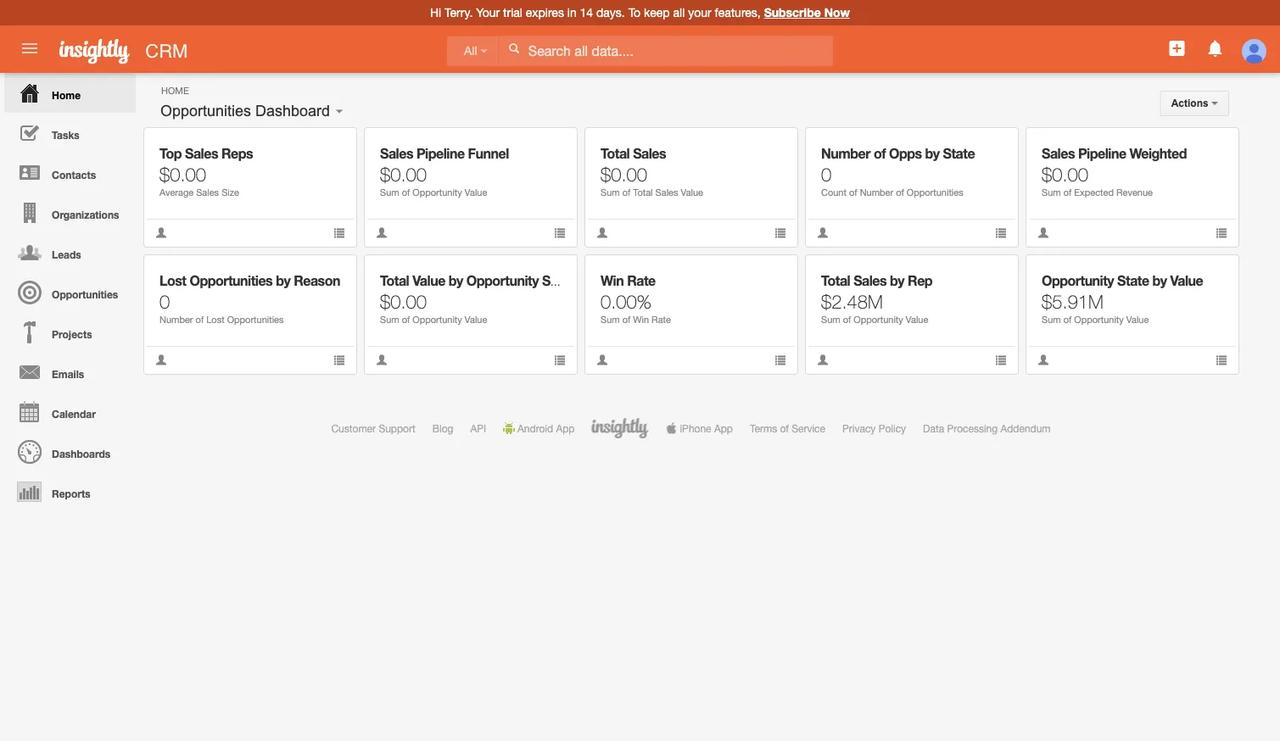 Task type: locate. For each thing, give the bounding box(es) containing it.
of inside total sales by rep $2.48m sum of opportunity value
[[843, 314, 851, 325]]

rate down win rate link
[[652, 314, 671, 325]]

value inside total sales by rep $2.48m sum of opportunity value
[[906, 314, 929, 325]]

win rate 0.00% sum of win rate
[[601, 273, 671, 325]]

opportunity inside total sales by rep $2.48m sum of opportunity value
[[854, 314, 904, 325]]

0 inside number of opps by state 0 count of number of opportunities
[[821, 163, 832, 185]]

navigation
[[0, 73, 136, 512]]

number of opps by state 0 count of number of opportunities
[[821, 146, 975, 198]]

your
[[476, 6, 500, 20]]

0 horizontal spatial app
[[556, 423, 575, 434]]

$0.00 up expected
[[1042, 163, 1089, 185]]

user image
[[1036, 225, 1048, 237], [155, 227, 167, 239], [817, 227, 829, 239], [155, 354, 167, 366], [376, 354, 388, 366], [597, 354, 608, 366]]

number up count
[[821, 146, 871, 162]]

wrench image for state
[[983, 140, 995, 152]]

1 pipeline from the left
[[417, 146, 465, 162]]

value inside total sales $0.00 sum of total sales value
[[681, 187, 703, 198]]

pipeline inside sales pipeline weighted $0.00 sum of expected revenue
[[1078, 146, 1127, 162]]

0 horizontal spatial lost
[[160, 273, 186, 289]]

by inside total sales by rep $2.48m sum of opportunity value
[[890, 273, 905, 289]]

win
[[601, 273, 624, 289], [633, 314, 649, 325]]

api link
[[470, 423, 486, 434]]

reason
[[294, 273, 340, 289]]

wrench image for average
[[321, 140, 333, 152]]

total sales by rep link
[[821, 273, 933, 289]]

1 app from the left
[[556, 423, 575, 434]]

of down total sales link
[[623, 187, 631, 198]]

of left opps
[[874, 146, 886, 162]]

rate up 0.00%
[[627, 273, 656, 289]]

support
[[379, 423, 416, 434]]

blog link
[[433, 423, 453, 434]]

wrench image
[[321, 140, 333, 152], [763, 140, 774, 152], [983, 140, 995, 152], [1204, 140, 1216, 152], [321, 268, 333, 280], [983, 268, 995, 280], [1204, 268, 1216, 280]]

days.
[[597, 6, 625, 20]]

2 horizontal spatial list image
[[1216, 354, 1228, 366]]

home down "crm" at the left of page
[[161, 85, 189, 96]]

total
[[601, 146, 630, 162], [633, 187, 653, 198], [380, 273, 409, 289], [821, 273, 850, 289]]

of inside total sales $0.00 sum of total sales value
[[623, 187, 631, 198]]

of inside lost opportunities by reason 0 number of lost opportunities
[[196, 314, 204, 325]]

all
[[464, 44, 477, 58]]

total for state
[[380, 273, 409, 289]]

list image for total sales by rep
[[995, 354, 1007, 366]]

notifications image
[[1205, 38, 1226, 59]]

opportunities link
[[4, 272, 136, 312]]

1 horizontal spatial home
[[161, 85, 189, 96]]

1 horizontal spatial pipeline
[[1078, 146, 1127, 162]]

user image for of
[[1036, 225, 1048, 237]]

win up 0.00%
[[601, 273, 624, 289]]

0 horizontal spatial list image
[[333, 354, 345, 366]]

$0.00 down total value by opportunity state link
[[380, 290, 427, 312]]

total inside total value by opportunity state $0.00 sum of opportunity value
[[380, 273, 409, 289]]

sum inside total sales $0.00 sum of total sales value
[[601, 187, 620, 198]]

0 inside lost opportunities by reason 0 number of lost opportunities
[[160, 290, 170, 312]]

projects link
[[4, 312, 136, 352]]

of inside win rate 0.00% sum of win rate
[[623, 314, 631, 325]]

user image
[[376, 227, 388, 239], [597, 227, 608, 239], [817, 354, 829, 366], [1038, 354, 1050, 366]]

0 horizontal spatial 0
[[160, 290, 170, 312]]

terry.
[[445, 6, 473, 20]]

top sales reps $0.00 average sales size
[[160, 146, 253, 198]]

wrench image for sum
[[1204, 140, 1216, 152]]

user image for $2.48m
[[817, 354, 829, 366]]

hi terry. your trial expires in 14 days. to keep all your features, subscribe now
[[430, 6, 850, 20]]

service
[[792, 423, 826, 434]]

of right count
[[849, 187, 858, 198]]

tasks
[[52, 129, 80, 141]]

$0.00 inside sales pipeline funnel $0.00 sum of opportunity value
[[380, 163, 427, 185]]

opportunity
[[413, 187, 462, 198], [467, 273, 539, 289], [1042, 273, 1114, 289], [413, 314, 462, 325], [854, 314, 904, 325], [1074, 314, 1124, 325]]

1 horizontal spatial state
[[943, 146, 975, 162]]

0 vertical spatial lost
[[160, 273, 186, 289]]

wrench image for of
[[763, 140, 774, 152]]

by inside total value by opportunity state $0.00 sum of opportunity value
[[449, 273, 463, 289]]

app
[[556, 423, 575, 434], [714, 423, 733, 434]]

opportunity inside sales pipeline funnel $0.00 sum of opportunity value
[[413, 187, 462, 198]]

value inside sales pipeline funnel $0.00 sum of opportunity value
[[465, 187, 487, 198]]

1 horizontal spatial list image
[[775, 227, 787, 239]]

rate
[[627, 273, 656, 289], [652, 314, 671, 325]]

$2.48m
[[821, 290, 883, 312]]

2 pipeline from the left
[[1078, 146, 1127, 162]]

win down 0.00%
[[633, 314, 649, 325]]

14
[[580, 6, 593, 20]]

opportunities inside navigation
[[52, 288, 118, 300]]

weighted
[[1130, 146, 1187, 162]]

sales pipeline funnel link
[[380, 146, 509, 162]]

privacy policy
[[843, 423, 906, 434]]

of down 0.00%
[[623, 314, 631, 325]]

state for 0
[[943, 146, 975, 162]]

2 app from the left
[[714, 423, 733, 434]]

0 horizontal spatial state
[[542, 273, 574, 289]]

app right 'iphone'
[[714, 423, 733, 434]]

1 vertical spatial rate
[[652, 314, 671, 325]]

1 vertical spatial lost
[[206, 314, 225, 325]]

number inside lost opportunities by reason 0 number of lost opportunities
[[160, 314, 193, 325]]

list image
[[775, 227, 787, 239], [333, 354, 345, 366], [1216, 354, 1228, 366]]

pipeline left the funnel
[[417, 146, 465, 162]]

dashboards link
[[4, 432, 136, 472]]

app for android app
[[556, 423, 575, 434]]

1 horizontal spatial win
[[633, 314, 649, 325]]

terms of service link
[[750, 423, 826, 434]]

terms of service
[[750, 423, 826, 434]]

number right count
[[860, 187, 894, 198]]

0 vertical spatial number
[[821, 146, 871, 162]]

1 horizontal spatial 0
[[821, 163, 832, 185]]

sum inside win rate 0.00% sum of win rate
[[601, 314, 620, 325]]

data processing addendum link
[[923, 423, 1051, 434]]

list image for win rate
[[775, 354, 787, 366]]

sales
[[185, 146, 218, 162], [380, 146, 413, 162], [633, 146, 666, 162], [1042, 146, 1075, 162], [196, 187, 219, 198], [656, 187, 678, 198], [854, 273, 887, 289]]

of left expected
[[1064, 187, 1072, 198]]

subscribe now link
[[764, 6, 850, 20]]

projects
[[52, 328, 92, 340]]

0 vertical spatial 0
[[821, 163, 832, 185]]

of down lost opportunities by reason link
[[196, 314, 204, 325]]

of down the sales pipeline funnel link
[[402, 187, 410, 198]]

home up tasks link
[[52, 89, 81, 101]]

by inside lost opportunities by reason 0 number of lost opportunities
[[276, 273, 290, 289]]

opportunities inside number of opps by state 0 count of number of opportunities
[[907, 187, 964, 198]]

sales inside sales pipeline weighted $0.00 sum of expected revenue
[[1042, 146, 1075, 162]]

home link
[[4, 73, 136, 113]]

emails link
[[4, 352, 136, 392]]

of right terms
[[780, 423, 789, 434]]

leads
[[52, 249, 81, 260]]

$0.00 for sales pipeline funnel
[[380, 163, 427, 185]]

list image for total value by opportunity state
[[554, 354, 566, 366]]

app right android
[[556, 423, 575, 434]]

number
[[821, 146, 871, 162], [860, 187, 894, 198], [160, 314, 193, 325]]

by inside opportunity state by value $5.91m sum of opportunity value
[[1153, 273, 1167, 289]]

of down $2.48m
[[843, 314, 851, 325]]

list image for $5.91m
[[1216, 354, 1228, 366]]

user image for sales
[[155, 227, 167, 239]]

pipeline inside sales pipeline funnel $0.00 sum of opportunity value
[[417, 146, 465, 162]]

of inside total value by opportunity state $0.00 sum of opportunity value
[[402, 314, 410, 325]]

$0.00 inside top sales reps $0.00 average sales size
[[160, 163, 206, 185]]

state for $0.00
[[542, 273, 574, 289]]

emails
[[52, 368, 84, 380]]

number down lost opportunities by reason link
[[160, 314, 193, 325]]

tasks link
[[4, 113, 136, 153]]

all
[[673, 6, 685, 20]]

addendum
[[1001, 423, 1051, 434]]

$0.00
[[160, 163, 206, 185], [380, 163, 427, 185], [601, 163, 647, 185], [1042, 163, 1089, 185], [380, 290, 427, 312]]

0 vertical spatial win
[[601, 273, 624, 289]]

2 horizontal spatial state
[[1118, 273, 1149, 289]]

$0.00 down the sales pipeline funnel link
[[380, 163, 427, 185]]

by for $2.48m
[[890, 273, 905, 289]]

organizations link
[[4, 193, 136, 232]]

state inside opportunity state by value $5.91m sum of opportunity value
[[1118, 273, 1149, 289]]

1 vertical spatial 0
[[160, 290, 170, 312]]

$0.00 up average
[[160, 163, 206, 185]]

pipeline up expected
[[1078, 146, 1127, 162]]

white image
[[508, 42, 520, 54]]

0.00%
[[601, 290, 652, 312]]

wrench image
[[542, 140, 554, 152], [542, 268, 554, 280], [763, 268, 774, 280]]

user image for number
[[155, 354, 167, 366]]

by for 0
[[276, 273, 290, 289]]

total inside total sales by rep $2.48m sum of opportunity value
[[821, 273, 850, 289]]

list image
[[1214, 225, 1226, 237], [333, 227, 345, 239], [554, 227, 566, 239], [995, 227, 1007, 239], [554, 354, 566, 366], [775, 354, 787, 366], [995, 354, 1007, 366]]

android
[[518, 423, 553, 434]]

0 horizontal spatial pipeline
[[417, 146, 465, 162]]

of down total value by opportunity state link
[[402, 314, 410, 325]]

in
[[567, 6, 577, 20]]

wrench image for $2.48m
[[983, 268, 995, 280]]

dashboard
[[255, 102, 330, 120]]

pipeline
[[417, 146, 465, 162], [1078, 146, 1127, 162]]

win rate link
[[601, 273, 656, 289]]

Search all data.... text field
[[499, 36, 833, 66]]

user image for $0.00
[[376, 354, 388, 366]]

lost opportunities by reason 0 number of lost opportunities
[[160, 273, 340, 325]]

$0.00 inside sales pipeline weighted $0.00 sum of expected revenue
[[1042, 163, 1089, 185]]

state inside number of opps by state 0 count of number of opportunities
[[943, 146, 975, 162]]

2 vertical spatial number
[[160, 314, 193, 325]]

1 horizontal spatial lost
[[206, 314, 225, 325]]

list image for number of opps by state
[[995, 227, 1007, 239]]

by
[[925, 146, 940, 162], [276, 273, 290, 289], [449, 273, 463, 289], [890, 273, 905, 289], [1153, 273, 1167, 289]]

home
[[161, 85, 189, 96], [52, 89, 81, 101]]

0
[[821, 163, 832, 185], [160, 290, 170, 312]]

of down $5.91m
[[1064, 314, 1072, 325]]

opportunity state by value link
[[1042, 273, 1203, 289]]

$0.00 down total sales link
[[601, 163, 647, 185]]

contacts link
[[4, 153, 136, 193]]

state inside total value by opportunity state $0.00 sum of opportunity value
[[542, 273, 574, 289]]

1 horizontal spatial app
[[714, 423, 733, 434]]

state
[[943, 146, 975, 162], [542, 273, 574, 289], [1118, 273, 1149, 289]]

total for of
[[601, 146, 630, 162]]

0 vertical spatial rate
[[627, 273, 656, 289]]



Task type: vqa. For each thing, say whether or not it's contained in the screenshot.
Value within Total Sales by Rep $2.48M Sum of Opportunity Value
yes



Task type: describe. For each thing, give the bounding box(es) containing it.
subscribe
[[764, 6, 821, 20]]

$0.00 inside total sales $0.00 sum of total sales value
[[601, 163, 647, 185]]

android app
[[518, 423, 575, 434]]

privacy policy link
[[843, 423, 906, 434]]

wrench image for funnel
[[542, 140, 554, 152]]

contacts
[[52, 169, 96, 181]]

expires
[[526, 6, 564, 20]]

revenue
[[1117, 187, 1153, 198]]

size
[[222, 187, 239, 198]]

sales pipeline weighted link
[[1042, 146, 1187, 162]]

your
[[688, 6, 712, 20]]

calendar
[[52, 408, 96, 420]]

opportunities inside button
[[160, 102, 251, 120]]

pipeline for weighted
[[1078, 146, 1127, 162]]

android app link
[[503, 423, 575, 434]]

of inside sales pipeline funnel $0.00 sum of opportunity value
[[402, 187, 410, 198]]

list image for $0.00
[[775, 227, 787, 239]]

user image for of
[[597, 227, 608, 239]]

average
[[160, 187, 194, 198]]

now
[[824, 6, 850, 20]]

trial
[[503, 6, 523, 20]]

0 horizontal spatial home
[[52, 89, 81, 101]]

organizations
[[52, 209, 119, 221]]

reps
[[221, 146, 253, 162]]

total value by opportunity state $0.00 sum of opportunity value
[[380, 273, 574, 325]]

count
[[821, 187, 847, 198]]

terms
[[750, 423, 777, 434]]

iphone
[[680, 423, 712, 434]]

funnel
[[468, 146, 509, 162]]

pipeline for funnel
[[417, 146, 465, 162]]

dashboards
[[52, 448, 110, 460]]

customer support link
[[331, 423, 416, 434]]

opps
[[889, 146, 922, 162]]

1 vertical spatial number
[[860, 187, 894, 198]]

sum inside total value by opportunity state $0.00 sum of opportunity value
[[380, 314, 399, 325]]

policy
[[879, 423, 906, 434]]

blog
[[433, 423, 453, 434]]

list image for sales pipeline weighted
[[1214, 225, 1226, 237]]

number of opps by state link
[[821, 146, 975, 162]]

features,
[[715, 6, 761, 20]]

$5.91m
[[1042, 290, 1104, 312]]

1 vertical spatial win
[[633, 314, 649, 325]]

list image for 0
[[333, 354, 345, 366]]

total for $2.48m
[[821, 273, 850, 289]]

$0.00 for sales pipeline weighted
[[1042, 163, 1089, 185]]

keep
[[644, 6, 670, 20]]

sum inside total sales by rep $2.48m sum of opportunity value
[[821, 314, 841, 325]]

reports link
[[4, 472, 136, 512]]

opportunities dashboard
[[160, 102, 330, 120]]

of inside opportunity state by value $5.91m sum of opportunity value
[[1064, 314, 1072, 325]]

of down 'number of opps by state' 'link'
[[896, 187, 904, 198]]

app for iphone app
[[714, 423, 733, 434]]

actions button
[[1160, 91, 1230, 116]]

wrench image for 0.00%
[[763, 268, 774, 280]]

crm
[[145, 40, 188, 62]]

sales pipeline weighted $0.00 sum of expected revenue
[[1042, 146, 1187, 198]]

list image for top sales reps
[[333, 227, 345, 239]]

iphone app link
[[666, 423, 733, 434]]

top sales reps link
[[160, 146, 253, 162]]

sales inside total sales by rep $2.48m sum of opportunity value
[[854, 273, 887, 289]]

rep
[[908, 273, 933, 289]]

top
[[160, 146, 182, 162]]

api
[[470, 423, 486, 434]]

all link
[[447, 36, 498, 67]]

to
[[628, 6, 641, 20]]

sales inside sales pipeline funnel $0.00 sum of opportunity value
[[380, 146, 413, 162]]

sales pipeline funnel $0.00 sum of opportunity value
[[380, 146, 509, 198]]

by for $5.91m
[[1153, 273, 1167, 289]]

customer support
[[331, 423, 416, 434]]

of inside sales pipeline weighted $0.00 sum of expected revenue
[[1064, 187, 1072, 198]]

reports
[[52, 488, 90, 500]]

sum inside opportunity state by value $5.91m sum of opportunity value
[[1042, 314, 1061, 325]]

$0.00 for top sales reps
[[160, 163, 206, 185]]

data
[[923, 423, 945, 434]]

actions
[[1172, 98, 1212, 109]]

iphone app
[[680, 423, 733, 434]]

user image for sum
[[376, 227, 388, 239]]

expected
[[1074, 187, 1114, 198]]

by inside number of opps by state 0 count of number of opportunities
[[925, 146, 940, 162]]

by for $0.00
[[449, 273, 463, 289]]

total sales by rep $2.48m sum of opportunity value
[[821, 273, 933, 325]]

hi
[[430, 6, 441, 20]]

0 horizontal spatial win
[[601, 273, 624, 289]]

processing
[[947, 423, 998, 434]]

total sales $0.00 sum of total sales value
[[601, 146, 703, 198]]

sum inside sales pipeline weighted $0.00 sum of expected revenue
[[1042, 187, 1061, 198]]

data processing addendum
[[923, 423, 1051, 434]]

leads link
[[4, 232, 136, 272]]

user image for win
[[597, 354, 608, 366]]

list image for sales pipeline funnel
[[554, 227, 566, 239]]

opportunities dashboard button
[[154, 98, 336, 124]]

lost opportunities by reason link
[[160, 273, 340, 289]]

user image for $5.91m
[[1038, 354, 1050, 366]]

opportunity state by value $5.91m sum of opportunity value
[[1042, 273, 1203, 325]]

calendar link
[[4, 392, 136, 432]]

sum inside sales pipeline funnel $0.00 sum of opportunity value
[[380, 187, 399, 198]]

$0.00 inside total value by opportunity state $0.00 sum of opportunity value
[[380, 290, 427, 312]]

navigation containing home
[[0, 73, 136, 512]]

user image for 0
[[817, 227, 829, 239]]

privacy
[[843, 423, 876, 434]]

total value by opportunity state link
[[380, 273, 574, 289]]

total sales link
[[601, 146, 666, 162]]



